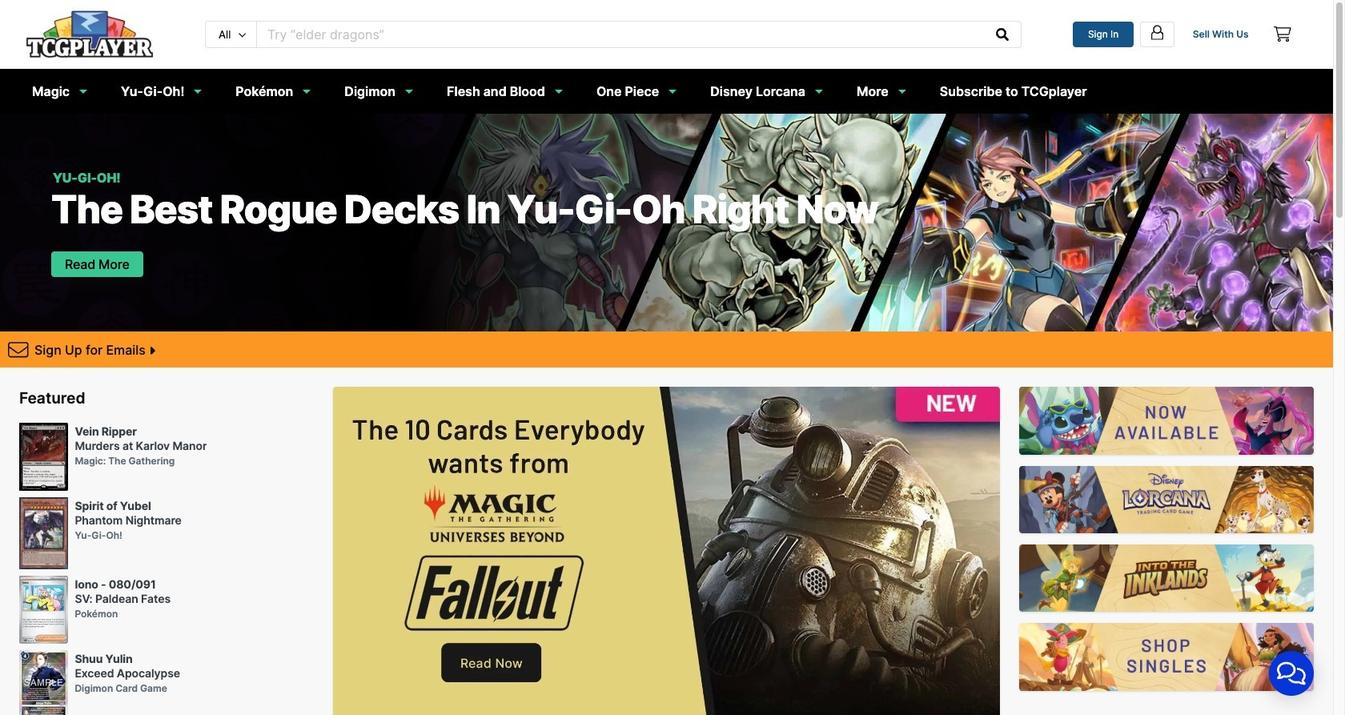 Task type: describe. For each thing, give the bounding box(es) containing it.
tcgplayer.com image
[[26, 10, 154, 58]]

user icon image
[[1149, 24, 1166, 41]]

view your shopping cart image
[[1275, 27, 1292, 42]]

shuu yulin image
[[19, 650, 68, 715]]

10 cards everybody wants from universes beyond: fallout image
[[333, 387, 1000, 715]]



Task type: locate. For each thing, give the bounding box(es) containing it.
1 shop disney lorcana: into the inklands singles image from the top
[[1019, 387, 1314, 455]]

caret right image
[[149, 345, 155, 357]]

shop disney lorcana: into the inklands singles image
[[1019, 387, 1314, 455], [1019, 466, 1314, 533], [1019, 545, 1314, 612], [1019, 623, 1314, 691]]

4 shop disney lorcana: into the inklands singles image from the top
[[1019, 623, 1314, 691]]

submit your search image
[[997, 28, 1010, 41]]

application
[[1250, 632, 1334, 715]]

iono - 080/091 image
[[19, 576, 68, 644]]

None text field
[[257, 21, 986, 47]]

3 shop disney lorcana: into the inklands singles image from the top
[[1019, 545, 1314, 612]]

spirit of yubel image
[[19, 497, 68, 569]]

2 shop disney lorcana: into the inklands singles image from the top
[[1019, 466, 1314, 533]]

vein ripper image
[[19, 423, 68, 491]]

envelope image
[[8, 339, 29, 360]]



Task type: vqa. For each thing, say whether or not it's contained in the screenshot.
field
no



